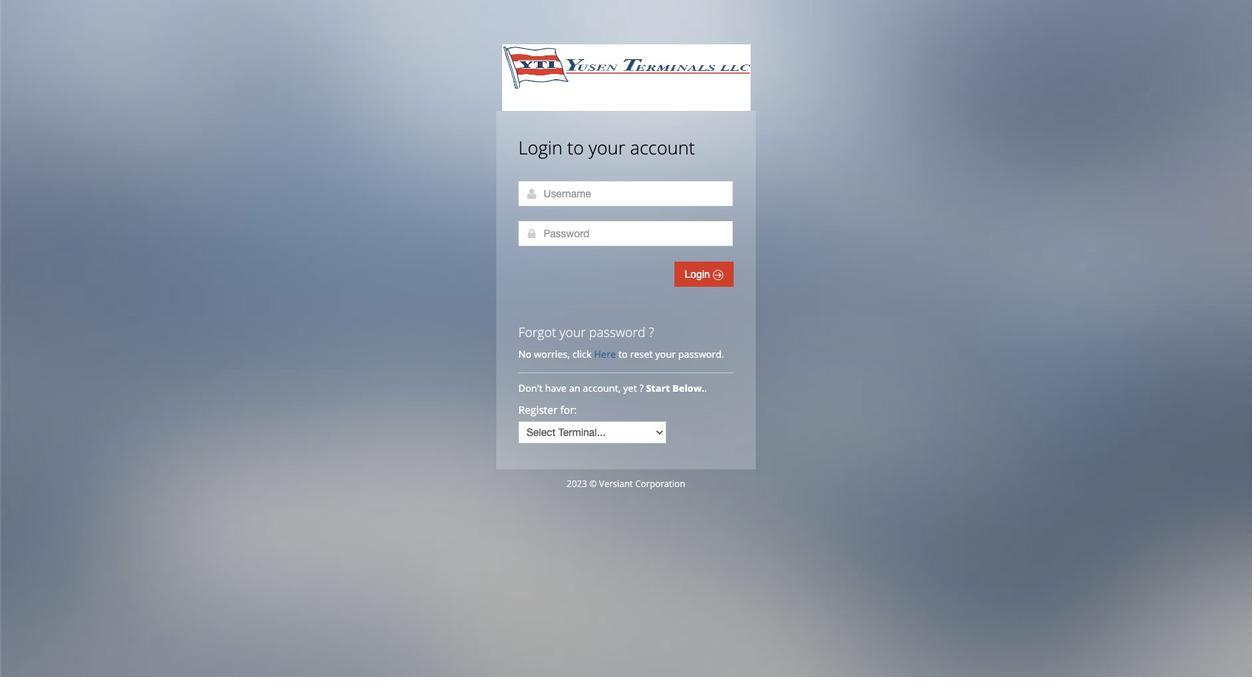Task type: locate. For each thing, give the bounding box(es) containing it.
to up "username" 'text box'
[[567, 135, 584, 160]]

here link
[[594, 348, 616, 361]]

login for login
[[685, 268, 713, 280]]

2 vertical spatial your
[[655, 348, 676, 361]]

1 vertical spatial ?
[[639, 382, 644, 395]]

1 horizontal spatial your
[[589, 135, 625, 160]]

0 horizontal spatial ?
[[639, 382, 644, 395]]

0 vertical spatial ?
[[649, 323, 654, 341]]

don't have an account, yet ? start below. .
[[518, 382, 709, 395]]

lock image
[[526, 228, 538, 240]]

0 horizontal spatial your
[[560, 323, 586, 341]]

your right reset
[[655, 348, 676, 361]]

to
[[567, 135, 584, 160], [618, 348, 628, 361]]

your
[[589, 135, 625, 160], [560, 323, 586, 341], [655, 348, 676, 361]]

0 vertical spatial login
[[518, 135, 563, 160]]

have
[[545, 382, 567, 395]]

swapright image
[[713, 270, 723, 280]]

an
[[569, 382, 580, 395]]

? right yet
[[639, 382, 644, 395]]

1 vertical spatial to
[[618, 348, 628, 361]]

2 horizontal spatial your
[[655, 348, 676, 361]]

? up reset
[[649, 323, 654, 341]]

password.
[[678, 348, 724, 361]]

0 horizontal spatial to
[[567, 135, 584, 160]]

?
[[649, 323, 654, 341], [639, 382, 644, 395]]

to right here link
[[618, 348, 628, 361]]

1 vertical spatial login
[[685, 268, 713, 280]]

Username text field
[[518, 181, 733, 206]]

forgot
[[518, 323, 556, 341]]

login
[[518, 135, 563, 160], [685, 268, 713, 280]]

Password password field
[[518, 221, 733, 246]]

1 vertical spatial your
[[560, 323, 586, 341]]

2023 © versiant corporation
[[567, 478, 685, 490]]

your up click
[[560, 323, 586, 341]]

1 horizontal spatial to
[[618, 348, 628, 361]]

your up "username" 'text box'
[[589, 135, 625, 160]]

reset
[[630, 348, 653, 361]]

0 vertical spatial to
[[567, 135, 584, 160]]

? inside forgot your password ? no worries, click here to reset your password.
[[649, 323, 654, 341]]

login inside login button
[[685, 268, 713, 280]]

corporation
[[635, 478, 685, 490]]

1 horizontal spatial ?
[[649, 323, 654, 341]]

©
[[589, 478, 597, 490]]

0 horizontal spatial login
[[518, 135, 563, 160]]

register
[[518, 403, 558, 417]]

1 horizontal spatial login
[[685, 268, 713, 280]]



Task type: describe. For each thing, give the bounding box(es) containing it.
no
[[518, 348, 531, 361]]

worries,
[[534, 348, 570, 361]]

start
[[646, 382, 670, 395]]

login to your account
[[518, 135, 695, 160]]

0 vertical spatial your
[[589, 135, 625, 160]]

register for:
[[518, 403, 577, 417]]

login for login to your account
[[518, 135, 563, 160]]

2023
[[567, 478, 587, 490]]

for:
[[560, 403, 577, 417]]

password
[[589, 323, 645, 341]]

login button
[[674, 262, 734, 287]]

account,
[[583, 382, 621, 395]]

.
[[704, 382, 707, 395]]

account
[[630, 135, 695, 160]]

versiant
[[599, 478, 633, 490]]

click
[[572, 348, 592, 361]]

here
[[594, 348, 616, 361]]

below.
[[672, 382, 704, 395]]

forgot your password ? no worries, click here to reset your password.
[[518, 323, 724, 361]]

yet
[[623, 382, 637, 395]]

don't
[[518, 382, 543, 395]]

to inside forgot your password ? no worries, click here to reset your password.
[[618, 348, 628, 361]]

user image
[[526, 188, 538, 200]]



